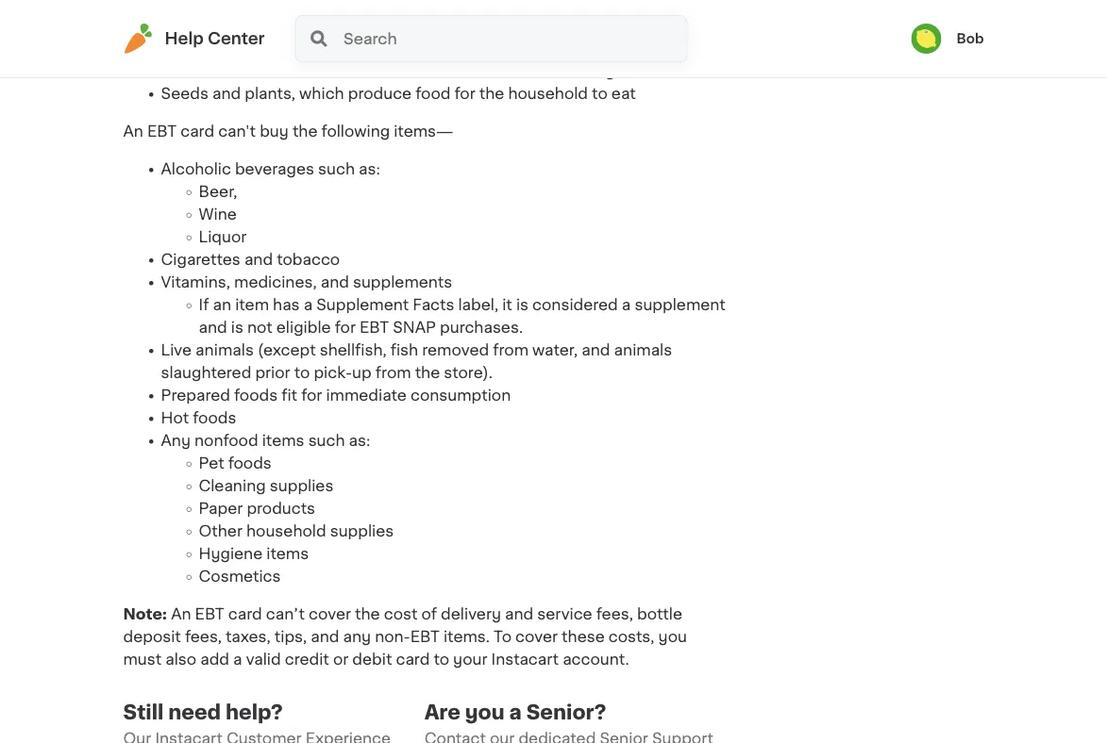Task type: locate. For each thing, give the bounding box(es) containing it.
0 vertical spatial cover
[[309, 607, 351, 622]]

1 horizontal spatial to
[[434, 653, 449, 668]]

1 vertical spatial beverages
[[235, 162, 314, 177]]

for inside dairy products breads and cereals other foods such as snack foods and non-alcoholic beverages seeds and plants, which produce food for the household to eat
[[454, 86, 475, 101]]

other down 'paper'
[[199, 524, 242, 539]]

1 horizontal spatial animals
[[614, 343, 672, 358]]

1 vertical spatial as:
[[349, 434, 370, 449]]

0 vertical spatial card
[[180, 124, 214, 139]]

an ebt card can't buy the following items—
[[123, 124, 453, 139]]

1 vertical spatial to
[[294, 366, 310, 381]]

products
[[205, 18, 274, 33], [247, 502, 315, 517]]

account.
[[563, 653, 629, 668]]

1 vertical spatial an
[[171, 607, 191, 622]]

0 horizontal spatial from
[[375, 366, 411, 381]]

an inside 'an ebt card can't cover the cost of delivery and service fees, bottle deposit fees, taxes, tips, and any non-ebt items. to cover these costs, you must also add a valid credit or debit card to your instacart account.'
[[171, 607, 191, 622]]

facts
[[413, 298, 454, 313]]

2 horizontal spatial for
[[454, 86, 475, 101]]

1 horizontal spatial cover
[[515, 630, 558, 645]]

tips,
[[274, 630, 307, 645]]

a
[[304, 298, 313, 313], [622, 298, 631, 313], [233, 653, 242, 668], [509, 703, 522, 723]]

1 horizontal spatial non-
[[446, 64, 481, 79]]

1 vertical spatial you
[[465, 703, 505, 723]]

as: down immediate at the left
[[349, 434, 370, 449]]

1 vertical spatial is
[[231, 320, 243, 335]]

and up can't on the left of page
[[212, 86, 241, 101]]

an
[[123, 124, 143, 139], [171, 607, 191, 622]]

1 horizontal spatial an
[[171, 607, 191, 622]]

supplies
[[270, 479, 334, 494], [330, 524, 394, 539]]

0 horizontal spatial for
[[301, 388, 322, 403]]

items—
[[394, 124, 453, 139]]

an right note:
[[171, 607, 191, 622]]

2 horizontal spatial to
[[592, 86, 608, 101]]

ebt down "seeds"
[[147, 124, 177, 139]]

1 vertical spatial household
[[246, 524, 326, 539]]

0 vertical spatial products
[[205, 18, 274, 33]]

purchases.
[[440, 320, 523, 335]]

products down "cleaning"
[[247, 502, 315, 517]]

credit
[[285, 653, 329, 668]]

1 horizontal spatial you
[[658, 630, 687, 645]]

for up shellfish,
[[335, 320, 356, 335]]

center
[[208, 31, 265, 47]]

0 horizontal spatial to
[[294, 366, 310, 381]]

instacart image
[[123, 24, 153, 54]]

0 vertical spatial non-
[[446, 64, 481, 79]]

and down if
[[199, 320, 227, 335]]

1 vertical spatial non-
[[375, 630, 410, 645]]

2 horizontal spatial card
[[396, 653, 430, 668]]

instacart
[[491, 653, 559, 668]]

0 vertical spatial as:
[[359, 162, 380, 177]]

0 vertical spatial from
[[493, 343, 529, 358]]

1 horizontal spatial from
[[493, 343, 529, 358]]

other inside alcoholic beverages such as: beer, wine liquor cigarettes and tobacco vitamins, medicines, and supplements if an item has a supplement facts label, it is considered a supplement and is not eligible for ebt snap purchases. live animals (except shellfish, fish removed from water, and animals slaughtered prior to pick-up from the store). prepared foods fit for immediate consumption hot foods any nonfood items such as: pet foods cleaning supplies paper products other household supplies hygiene items cosmetics
[[199, 524, 242, 539]]

and right 'breads'
[[218, 41, 247, 56]]

you right are at the left
[[465, 703, 505, 723]]

card right debit
[[396, 653, 430, 668]]

as: down following
[[359, 162, 380, 177]]

and down "tobacco"
[[321, 275, 349, 290]]

snack
[[318, 64, 362, 79]]

household inside alcoholic beverages such as: beer, wine liquor cigarettes and tobacco vitamins, medicines, and supplements if an item has a supplement facts label, it is considered a supplement and is not eligible for ebt snap purchases. live animals (except shellfish, fish removed from water, and animals slaughtered prior to pick-up from the store). prepared foods fit for immediate consumption hot foods any nonfood items such as: pet foods cleaning supplies paper products other household supplies hygiene items cosmetics
[[246, 524, 326, 539]]

0 horizontal spatial an
[[123, 124, 143, 139]]

the
[[479, 86, 504, 101], [292, 124, 318, 139], [415, 366, 440, 381], [355, 607, 380, 622]]

0 horizontal spatial animals
[[195, 343, 254, 358]]

fees,
[[596, 607, 633, 622], [185, 630, 222, 645]]

taxes,
[[226, 630, 271, 645]]

items up cosmetics
[[266, 547, 309, 562]]

1 vertical spatial from
[[375, 366, 411, 381]]

household inside dairy products breads and cereals other foods such as snack foods and non-alcoholic beverages seeds and plants, which produce food for the household to eat
[[508, 86, 588, 101]]

hot
[[161, 411, 189, 426]]

animals up slaughtered
[[195, 343, 254, 358]]

2 vertical spatial card
[[396, 653, 430, 668]]

such down cereals
[[256, 64, 293, 79]]

1 horizontal spatial for
[[335, 320, 356, 335]]

to up fit
[[294, 366, 310, 381]]

1 vertical spatial fees,
[[185, 630, 222, 645]]

0 vertical spatial you
[[658, 630, 687, 645]]

from down purchases.
[[493, 343, 529, 358]]

a right "has"
[[304, 298, 313, 313]]

from down the fish
[[375, 366, 411, 381]]

or
[[333, 653, 349, 668]]

an ebt card can't cover the cost of delivery and service fees, bottle deposit fees, taxes, tips, and any non-ebt items. to cover these costs, you must also add a valid credit or debit card to your instacart account.
[[123, 607, 687, 668]]

beverages inside alcoholic beverages such as: beer, wine liquor cigarettes and tobacco vitamins, medicines, and supplements if an item has a supplement facts label, it is considered a supplement and is not eligible for ebt snap purchases. live animals (except shellfish, fish removed from water, and animals slaughtered prior to pick-up from the store). prepared foods fit for immediate consumption hot foods any nonfood items such as: pet foods cleaning supplies paper products other household supplies hygiene items cosmetics
[[235, 162, 314, 177]]

and
[[218, 41, 247, 56], [414, 64, 442, 79], [212, 86, 241, 101], [244, 252, 273, 268], [321, 275, 349, 290], [199, 320, 227, 335], [582, 343, 610, 358], [505, 607, 533, 622], [311, 630, 339, 645]]

cover up the instacart
[[515, 630, 558, 645]]

you down bottle
[[658, 630, 687, 645]]

for
[[454, 86, 475, 101], [335, 320, 356, 335], [301, 388, 322, 403]]

0 horizontal spatial household
[[246, 524, 326, 539]]

1 vertical spatial other
[[199, 524, 242, 539]]

other up "seeds"
[[161, 64, 205, 79]]

food
[[415, 86, 451, 101]]

0 vertical spatial other
[[161, 64, 205, 79]]

live
[[161, 343, 192, 358]]

from
[[493, 343, 529, 358], [375, 366, 411, 381]]

0 vertical spatial fees,
[[596, 607, 633, 622]]

the up any
[[355, 607, 380, 622]]

1 horizontal spatial card
[[228, 607, 262, 622]]

removed
[[422, 343, 489, 358]]

0 horizontal spatial beverages
[[235, 162, 314, 177]]

for right fit
[[301, 388, 322, 403]]

1 horizontal spatial is
[[516, 298, 529, 313]]

dairy
[[161, 18, 201, 33]]

2 vertical spatial such
[[308, 434, 345, 449]]

1 vertical spatial card
[[228, 607, 262, 622]]

is
[[516, 298, 529, 313], [231, 320, 243, 335]]

produce
[[348, 86, 412, 101]]

beer,
[[199, 184, 237, 200]]

0 horizontal spatial non-
[[375, 630, 410, 645]]

0 vertical spatial such
[[256, 64, 293, 79]]

2 vertical spatial for
[[301, 388, 322, 403]]

foods up nonfood
[[193, 411, 236, 426]]

1 vertical spatial cover
[[515, 630, 558, 645]]

an for an ebt card can't buy the following items—
[[123, 124, 143, 139]]

is left the 'not'
[[231, 320, 243, 335]]

such down following
[[318, 162, 355, 177]]

household
[[508, 86, 588, 101], [246, 524, 326, 539]]

supplies up cost
[[330, 524, 394, 539]]

ebt down of
[[410, 630, 440, 645]]

non- inside dairy products breads and cereals other foods such as snack foods and non-alcoholic beverages seeds and plants, which produce food for the household to eat
[[446, 64, 481, 79]]

items down fit
[[262, 434, 304, 449]]

0 vertical spatial to
[[592, 86, 608, 101]]

animals
[[195, 343, 254, 358], [614, 343, 672, 358]]

the inside 'an ebt card can't cover the cost of delivery and service fees, bottle deposit fees, taxes, tips, and any non-ebt items. to cover these costs, you must also add a valid credit or debit card to your instacart account.'
[[355, 607, 380, 622]]

a inside 'an ebt card can't cover the cost of delivery and service fees, bottle deposit fees, taxes, tips, and any non-ebt items. to cover these costs, you must also add a valid credit or debit card to your instacart account.'
[[233, 653, 242, 668]]

you inside 'an ebt card can't cover the cost of delivery and service fees, bottle deposit fees, taxes, tips, and any non-ebt items. to cover these costs, you must also add a valid credit or debit card to your instacart account.'
[[658, 630, 687, 645]]

has
[[273, 298, 300, 313]]

0 vertical spatial beverages
[[554, 64, 633, 79]]

ebt down supplement
[[360, 320, 389, 335]]

0 horizontal spatial is
[[231, 320, 243, 335]]

products inside alcoholic beverages such as: beer, wine liquor cigarettes and tobacco vitamins, medicines, and supplements if an item has a supplement facts label, it is considered a supplement and is not eligible for ebt snap purchases. live animals (except shellfish, fish removed from water, and animals slaughtered prior to pick-up from the store). prepared foods fit for immediate consumption hot foods any nonfood items such as: pet foods cleaning supplies paper products other household supplies hygiene items cosmetics
[[247, 502, 315, 517]]

fees, up add at the left of page
[[185, 630, 222, 645]]

a right add at the left of page
[[233, 653, 242, 668]]

supplement
[[635, 298, 726, 313]]

0 vertical spatial an
[[123, 124, 143, 139]]

note:
[[123, 607, 167, 622]]

Search search field
[[342, 16, 687, 61]]

prepared
[[161, 388, 230, 403]]

1 horizontal spatial household
[[508, 86, 588, 101]]

wine
[[199, 207, 237, 222]]

service
[[537, 607, 592, 622]]

to inside alcoholic beverages such as: beer, wine liquor cigarettes and tobacco vitamins, medicines, and supplements if an item has a supplement facts label, it is considered a supplement and is not eligible for ebt snap purchases. live animals (except shellfish, fish removed from water, and animals slaughtered prior to pick-up from the store). prepared foods fit for immediate consumption hot foods any nonfood items such as: pet foods cleaning supplies paper products other household supplies hygiene items cosmetics
[[294, 366, 310, 381]]

the down alcoholic
[[479, 86, 504, 101]]

1 horizontal spatial fees,
[[596, 607, 633, 622]]

0 vertical spatial household
[[508, 86, 588, 101]]

such
[[256, 64, 293, 79], [318, 162, 355, 177], [308, 434, 345, 449]]

non- up food
[[446, 64, 481, 79]]

foods
[[209, 64, 252, 79], [366, 64, 410, 79], [234, 388, 278, 403], [193, 411, 236, 426], [228, 456, 272, 471]]

1 horizontal spatial beverages
[[554, 64, 633, 79]]

card up taxes,
[[228, 607, 262, 622]]

1 vertical spatial such
[[318, 162, 355, 177]]

beverages inside dairy products breads and cereals other foods such as snack foods and non-alcoholic beverages seeds and plants, which produce food for the household to eat
[[554, 64, 633, 79]]

0 horizontal spatial you
[[465, 703, 505, 723]]

prior
[[255, 366, 290, 381]]

such inside dairy products breads and cereals other foods such as snack foods and non-alcoholic beverages seeds and plants, which produce food for the household to eat
[[256, 64, 293, 79]]

is right the it
[[516, 298, 529, 313]]

and right water, on the top
[[582, 343, 610, 358]]

beverages down buy
[[235, 162, 314, 177]]

and up or
[[311, 630, 339, 645]]

products up cereals
[[205, 18, 274, 33]]

such down immediate at the left
[[308, 434, 345, 449]]

help
[[165, 31, 204, 47]]

household down alcoholic
[[508, 86, 588, 101]]

0 vertical spatial is
[[516, 298, 529, 313]]

cover up any
[[309, 607, 351, 622]]

card for can't
[[180, 124, 214, 139]]

to left eat
[[592, 86, 608, 101]]

for right food
[[454, 86, 475, 101]]

foods down prior at the left of the page
[[234, 388, 278, 403]]

items
[[262, 434, 304, 449], [266, 547, 309, 562]]

products inside dairy products breads and cereals other foods such as snack foods and non-alcoholic beverages seeds and plants, which produce food for the household to eat
[[205, 18, 274, 33]]

1 vertical spatial products
[[247, 502, 315, 517]]

card up 'alcoholic' on the left top of the page
[[180, 124, 214, 139]]

0 vertical spatial supplies
[[270, 479, 334, 494]]

pet
[[199, 456, 224, 471]]

alcoholic
[[161, 162, 231, 177]]

it
[[502, 298, 512, 313]]

0 vertical spatial for
[[454, 86, 475, 101]]

if
[[199, 298, 209, 313]]

cleaning
[[199, 479, 266, 494]]

0 horizontal spatial card
[[180, 124, 214, 139]]

any
[[343, 630, 371, 645]]

still
[[123, 703, 164, 723]]

fees, up costs,
[[596, 607, 633, 622]]

the down the fish
[[415, 366, 440, 381]]

beverages up eat
[[554, 64, 633, 79]]

cereals
[[250, 41, 306, 56]]

you
[[658, 630, 687, 645], [465, 703, 505, 723]]

alcoholic beverages such as: beer, wine liquor cigarettes and tobacco vitamins, medicines, and supplements if an item has a supplement facts label, it is considered a supplement and is not eligible for ebt snap purchases. live animals (except shellfish, fish removed from water, and animals slaughtered prior to pick-up from the store). prepared foods fit for immediate consumption hot foods any nonfood items such as: pet foods cleaning supplies paper products other household supplies hygiene items cosmetics
[[161, 162, 726, 585]]

non- down cost
[[375, 630, 410, 645]]

to left your
[[434, 653, 449, 668]]

slaughtered
[[161, 366, 251, 381]]

supplies right "cleaning"
[[270, 479, 334, 494]]

animals down supplement
[[614, 343, 672, 358]]

an down instacart image
[[123, 124, 143, 139]]

debit
[[352, 653, 392, 668]]

2 vertical spatial to
[[434, 653, 449, 668]]

beverages
[[554, 64, 633, 79], [235, 162, 314, 177]]

and up medicines,
[[244, 252, 273, 268]]

household up hygiene
[[246, 524, 326, 539]]



Task type: describe. For each thing, give the bounding box(es) containing it.
label,
[[458, 298, 498, 313]]

and up to
[[505, 607, 533, 622]]

considered
[[532, 298, 618, 313]]

fit
[[281, 388, 297, 403]]

up
[[352, 366, 372, 381]]

nonfood
[[194, 434, 258, 449]]

as
[[297, 64, 314, 79]]

shellfish,
[[320, 343, 387, 358]]

fish
[[390, 343, 418, 358]]

foods up "cleaning"
[[228, 456, 272, 471]]

item
[[235, 298, 269, 313]]

2 animals from the left
[[614, 343, 672, 358]]

any
[[161, 434, 191, 449]]

other inside dairy products breads and cereals other foods such as snack foods and non-alcoholic beverages seeds and plants, which produce food for the household to eat
[[161, 64, 205, 79]]

following
[[321, 124, 390, 139]]

pick-
[[314, 366, 352, 381]]

user avatar image
[[911, 24, 941, 54]]

can't
[[266, 607, 305, 622]]

the inside dairy products breads and cereals other foods such as snack foods and non-alcoholic beverages seeds and plants, which produce food for the household to eat
[[479, 86, 504, 101]]

bob
[[956, 32, 984, 45]]

also
[[165, 653, 196, 668]]

help center link
[[123, 24, 265, 54]]

ebt inside alcoholic beverages such as: beer, wine liquor cigarettes and tobacco vitamins, medicines, and supplements if an item has a supplement facts label, it is considered a supplement and is not eligible for ebt snap purchases. live animals (except shellfish, fish removed from water, and animals slaughtered prior to pick-up from the store). prepared foods fit for immediate consumption hot foods any nonfood items such as: pet foods cleaning supplies paper products other household supplies hygiene items cosmetics
[[360, 320, 389, 335]]

an
[[213, 298, 231, 313]]

need
[[168, 703, 221, 723]]

non- inside 'an ebt card can't cover the cost of delivery and service fees, bottle deposit fees, taxes, tips, and any non-ebt items. to cover these costs, you must also add a valid credit or debit card to your instacart account.'
[[375, 630, 410, 645]]

bottle
[[637, 607, 682, 622]]

medicines,
[[234, 275, 317, 290]]

0 vertical spatial items
[[262, 434, 304, 449]]

must
[[123, 653, 162, 668]]

the inside alcoholic beverages such as: beer, wine liquor cigarettes and tobacco vitamins, medicines, and supplements if an item has a supplement facts label, it is considered a supplement and is not eligible for ebt snap purchases. live animals (except shellfish, fish removed from water, and animals slaughtered prior to pick-up from the store). prepared foods fit for immediate consumption hot foods any nonfood items such as: pet foods cleaning supplies paper products other household supplies hygiene items cosmetics
[[415, 366, 440, 381]]

supplements
[[353, 275, 452, 290]]

eligible
[[276, 320, 331, 335]]

are you a senior?
[[424, 703, 606, 723]]

your
[[453, 653, 487, 668]]

are
[[424, 703, 460, 723]]

to inside dairy products breads and cereals other foods such as snack foods and non-alcoholic beverages seeds and plants, which produce food for the household to eat
[[592, 86, 608, 101]]

0 horizontal spatial cover
[[309, 607, 351, 622]]

which
[[299, 86, 344, 101]]

plants,
[[245, 86, 295, 101]]

supplement
[[316, 298, 409, 313]]

cost
[[384, 607, 418, 622]]

(except
[[258, 343, 316, 358]]

snap
[[393, 320, 436, 335]]

1 animals from the left
[[195, 343, 254, 358]]

buy
[[260, 124, 289, 139]]

senior?
[[526, 703, 606, 723]]

help?
[[226, 703, 283, 723]]

these
[[562, 630, 605, 645]]

paper
[[199, 502, 243, 517]]

a right the considered
[[622, 298, 631, 313]]

1 vertical spatial for
[[335, 320, 356, 335]]

an for an ebt card can't cover the cost of delivery and service fees, bottle deposit fees, taxes, tips, and any non-ebt items. to cover these costs, you must also add a valid credit or debit card to your instacart account.
[[171, 607, 191, 622]]

store).
[[444, 366, 492, 381]]

a left senior?
[[509, 703, 522, 723]]

tobacco
[[277, 252, 340, 268]]

1 vertical spatial items
[[266, 547, 309, 562]]

to
[[494, 630, 512, 645]]

cigarettes
[[161, 252, 241, 268]]

bob link
[[911, 24, 984, 54]]

vitamins,
[[161, 275, 230, 290]]

can't
[[218, 124, 256, 139]]

valid
[[246, 653, 281, 668]]

1 vertical spatial supplies
[[330, 524, 394, 539]]

eat
[[611, 86, 636, 101]]

to inside 'an ebt card can't cover the cost of delivery and service fees, bottle deposit fees, taxes, tips, and any non-ebt items. to cover these costs, you must also add a valid credit or debit card to your instacart account.'
[[434, 653, 449, 668]]

still need help?
[[123, 703, 283, 723]]

help center
[[165, 31, 265, 47]]

alcoholic
[[481, 64, 550, 79]]

and up food
[[414, 64, 442, 79]]

foods up produce at the top left of the page
[[366, 64, 410, 79]]

water,
[[532, 343, 578, 358]]

the right buy
[[292, 124, 318, 139]]

items.
[[444, 630, 490, 645]]

seeds
[[161, 86, 209, 101]]

not
[[247, 320, 272, 335]]

delivery
[[441, 607, 501, 622]]

liquor
[[199, 230, 247, 245]]

immediate
[[326, 388, 407, 403]]

cosmetics
[[199, 570, 281, 585]]

ebt up add at the left of page
[[195, 607, 224, 622]]

costs,
[[609, 630, 655, 645]]

foods down center
[[209, 64, 252, 79]]

deposit
[[123, 630, 181, 645]]

of
[[421, 607, 437, 622]]

card for can't
[[228, 607, 262, 622]]

hygiene
[[199, 547, 263, 562]]

0 horizontal spatial fees,
[[185, 630, 222, 645]]

consumption
[[411, 388, 511, 403]]

breads
[[161, 41, 214, 56]]



Task type: vqa. For each thing, say whether or not it's contained in the screenshot.
Lighted
no



